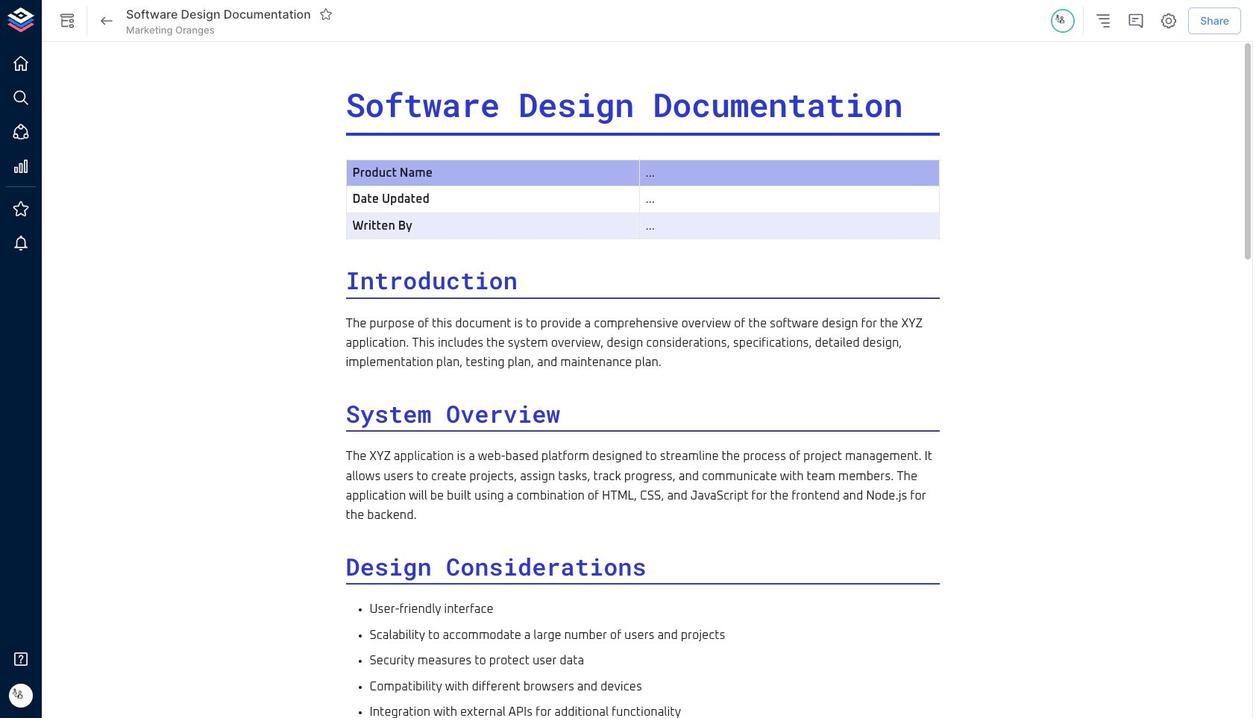 Task type: vqa. For each thing, say whether or not it's contained in the screenshot.
Show Wiki icon
yes



Task type: locate. For each thing, give the bounding box(es) containing it.
comments image
[[1127, 12, 1145, 30]]

ruby anderson image
[[1053, 10, 1074, 31]]

table of contents image
[[1095, 12, 1112, 30]]

favorite image
[[319, 7, 333, 21]]



Task type: describe. For each thing, give the bounding box(es) containing it.
settings image
[[1160, 12, 1178, 30]]

show wiki image
[[58, 12, 76, 30]]

go back image
[[98, 12, 116, 30]]



